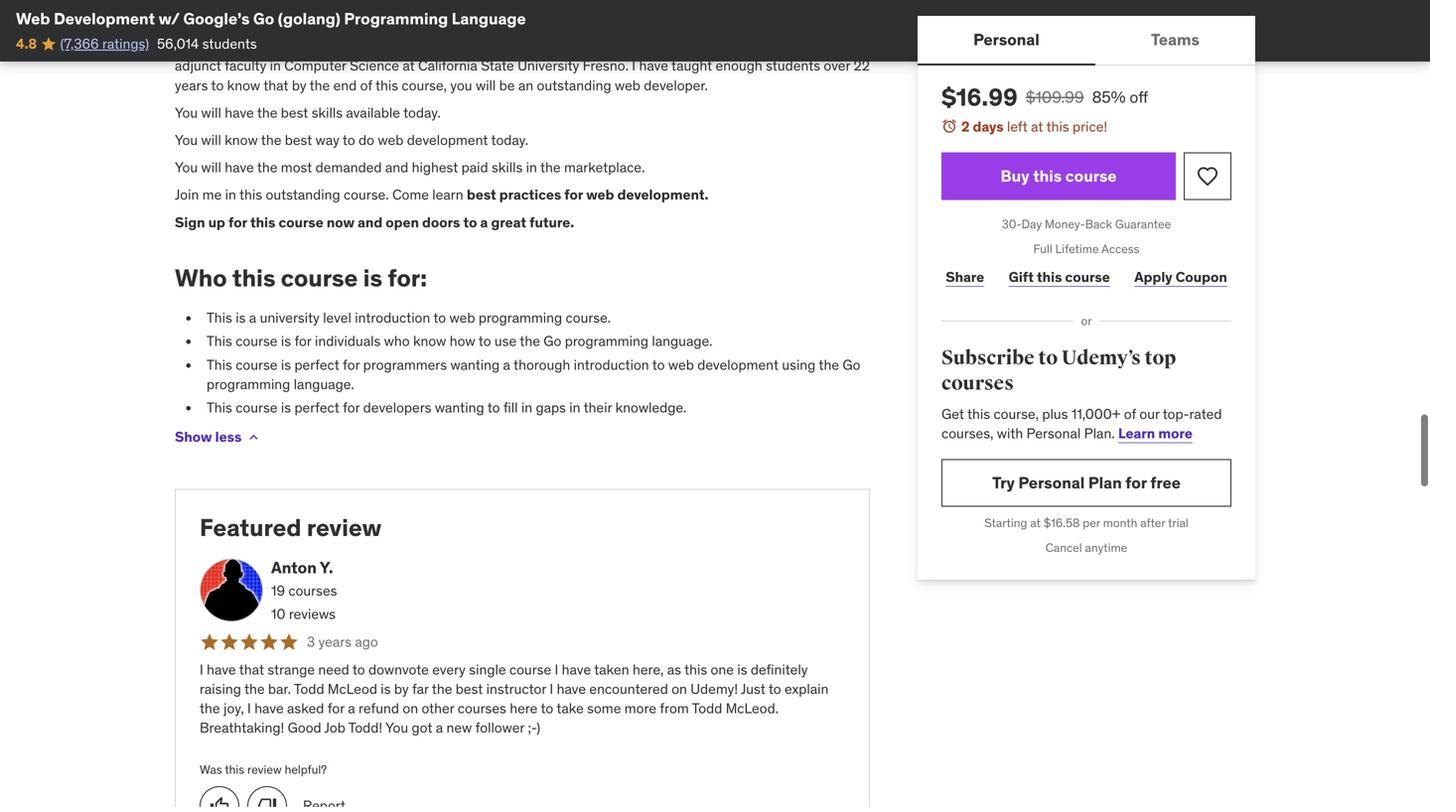 Task type: vqa. For each thing, say whether or not it's contained in the screenshot.
4.4 corresponding to 4.4 course rating
no



Task type: describe. For each thing, give the bounding box(es) containing it.
3 this from the top
[[207, 356, 232, 374]]

tab list containing personal
[[918, 16, 1256, 66]]

money-
[[1045, 217, 1086, 232]]

to left the use
[[479, 333, 491, 351]]

web
[[16, 8, 50, 29]]

a right got
[[436, 720, 443, 737]]

this inside get this course, plus 11,000+ of our top-rated courses, with personal plan.
[[968, 405, 991, 423]]

featured
[[200, 513, 302, 543]]

have up tenured
[[384, 10, 413, 28]]

state
[[481, 57, 514, 75]]

guarantee
[[1116, 217, 1172, 232]]

web up knowledge.
[[669, 356, 694, 374]]

4.8
[[16, 35, 37, 53]]

1 horizontal spatial end
[[334, 76, 357, 94]]

0 horizontal spatial faculty
[[225, 57, 267, 75]]

a left university
[[249, 309, 257, 327]]

full
[[1034, 241, 1053, 257]]

in down web development w/ google's go (golang) programming language
[[270, 57, 281, 75]]

that inside 'by the end of this course, you will have mastered the fundamentals of web development. my name is todd mcleod. i am tenured faculty in computer information technology at fresno city college and adjunct faculty in computer science at california state university fresno. i have taught enough students over 22 years to know that by the end of this course, you will be an outstanding web developer. you will have the best skills available today. you will know the best way to do web development today. you will have the most demanded and highest paid skills in the marketplace. join me in this outstanding course. come learn best practices for web development. sign up for this course now and open doors to a great future.'
[[264, 76, 289, 94]]

my
[[175, 37, 193, 55]]

share button
[[942, 258, 989, 297]]

a down mcleod
[[348, 700, 355, 718]]

way
[[316, 131, 340, 149]]

1 vertical spatial know
[[225, 131, 258, 149]]

taught
[[672, 57, 713, 75]]

1 vertical spatial today.
[[491, 131, 529, 149]]

science
[[350, 57, 399, 75]]

at right left
[[1032, 118, 1044, 136]]

up
[[208, 213, 225, 231]]

1 horizontal spatial course,
[[402, 76, 447, 94]]

downvote
[[369, 661, 429, 679]]

is inside 'by the end of this course, you will have mastered the fundamentals of web development. my name is todd mcleod. i am tenured faculty in computer information technology at fresno city college and adjunct faculty in computer science at california state university fresno. i have taught enough students over 22 years to know that by the end of this course, you will be an outstanding web developer. you will have the best skills available today. you will know the best way to do web development today. you will have the most demanded and highest paid skills in the marketplace. join me in this outstanding course. come learn best practices for web development. sign up for this course now and open doors to a great future.'
[[234, 37, 245, 55]]

taken
[[594, 661, 630, 679]]

practices
[[500, 186, 562, 204]]

for left 'developers'
[[343, 399, 360, 417]]

language
[[452, 8, 526, 29]]

0 vertical spatial outstanding
[[537, 76, 612, 94]]

encountered
[[590, 681, 669, 698]]

2 horizontal spatial programming
[[565, 333, 649, 351]]

starting
[[985, 516, 1028, 531]]

personal inside personal button
[[974, 29, 1040, 50]]

0 vertical spatial course,
[[286, 10, 332, 28]]

refund
[[359, 700, 399, 718]]

who
[[384, 333, 410, 351]]

0 horizontal spatial today.
[[404, 104, 441, 122]]

personal inside try personal plan for free link
[[1019, 473, 1085, 493]]

mark as unhelpful image
[[257, 797, 277, 808]]

personal button
[[918, 16, 1096, 64]]

i down the technology
[[632, 57, 636, 75]]

1 vertical spatial development.
[[618, 186, 709, 204]]

who
[[175, 263, 227, 293]]

featured review
[[200, 513, 382, 543]]

11,000+
[[1072, 405, 1121, 423]]

other
[[422, 700, 455, 718]]

available
[[346, 104, 400, 122]]

was this review helpful?
[[200, 763, 327, 778]]

1 vertical spatial review
[[247, 763, 282, 778]]

course, inside get this course, plus 11,000+ of our top-rated courses, with personal plan.
[[994, 405, 1039, 423]]

by inside 'by the end of this course, you will have mastered the fundamentals of web development. my name is todd mcleod. i am tenured faculty in computer information technology at fresno city college and adjunct faculty in computer science at california state university fresno. i have taught enough students over 22 years to know that by the end of this course, you will be an outstanding web developer. you will have the best skills available today. you will know the best way to do web development today. you will have the most demanded and highest paid skills in the marketplace. join me in this outstanding course. come learn best practices for web development. sign up for this course now and open doors to a great future.'
[[292, 76, 307, 94]]

1 horizontal spatial on
[[672, 681, 688, 698]]

anton
[[271, 558, 317, 578]]

asked
[[287, 700, 324, 718]]

at up taught
[[693, 37, 705, 55]]

here,
[[633, 661, 664, 679]]

development inside this is a university level introduction to web programming course. this course is for individuals who know how to use the go programming language. this course is perfect for programmers wanting a thorough introduction to web development using the go programming language. this course is perfect for developers wanting to fill in gaps in their knowledge.
[[698, 356, 779, 374]]

of up '56,014 students'
[[245, 10, 257, 28]]

i have that strange need to downvote every single course i have taken here, as this one is definitely raising the bar. todd mcleod is by far the best instructor i have encountered on udemy! just to explain the joy, i have asked for a refund on other courses here to take some more from todd mcleod. breathtaking! good job todd! you got a new follower ;-)
[[200, 661, 829, 737]]

udemy's
[[1062, 346, 1142, 371]]

30-
[[1002, 217, 1022, 232]]

as
[[668, 661, 682, 679]]

0 vertical spatial language.
[[652, 333, 713, 351]]

this right google's
[[260, 10, 283, 28]]

0 vertical spatial faculty
[[419, 37, 461, 55]]

back
[[1086, 217, 1113, 232]]

development
[[54, 8, 155, 29]]

open
[[386, 213, 419, 231]]

to left take
[[541, 700, 554, 718]]

1 vertical spatial skills
[[492, 159, 523, 176]]

y.
[[320, 558, 333, 578]]

1 vertical spatial wanting
[[435, 399, 485, 417]]

just
[[741, 681, 766, 698]]

85%
[[1093, 87, 1126, 107]]

days
[[973, 118, 1004, 136]]

1 perfect from the top
[[295, 356, 340, 374]]

fresno.
[[583, 57, 629, 75]]

course. inside this is a university level introduction to web programming course. this course is for individuals who know how to use the go programming language. this course is perfect for programmers wanting a thorough introduction to web development using the go programming language. this course is perfect for developers wanting to fill in gaps in their knowledge.
[[566, 309, 611, 327]]

1 horizontal spatial years
[[319, 633, 352, 651]]

of down science
[[360, 76, 372, 94]]

have left taken at left bottom
[[562, 661, 591, 679]]

0 vertical spatial you
[[335, 10, 357, 28]]

joy,
[[224, 700, 244, 718]]

trial
[[1169, 516, 1189, 531]]

to up knowledge.
[[653, 356, 665, 374]]

xsmall image
[[246, 430, 262, 446]]

$16.99 $109.99 85% off
[[942, 82, 1149, 112]]

who this course is for:
[[175, 263, 427, 293]]

a down the use
[[503, 356, 511, 374]]

to up programmers
[[434, 309, 446, 327]]

web down "fresno."
[[615, 76, 641, 94]]

1 horizontal spatial more
[[1159, 425, 1193, 443]]

for left the free on the bottom of page
[[1126, 473, 1148, 493]]

buy this course
[[1001, 166, 1117, 186]]

0 horizontal spatial computer
[[284, 57, 347, 75]]

this inside the i have that strange need to downvote every single course i have taken here, as this one is definitely raising the bar. todd mcleod is by far the best instructor i have encountered on udemy! just to explain the joy, i have asked for a refund on other courses here to take some more from todd mcleod. breathtaking! good job todd! you got a new follower ;-)
[[685, 661, 708, 679]]

cancel
[[1046, 540, 1083, 556]]

have down name at left top
[[225, 104, 254, 122]]

to right doors
[[464, 213, 477, 231]]

share
[[946, 268, 985, 286]]

subscribe
[[942, 346, 1035, 371]]

to left "fill" on the left of page
[[488, 399, 500, 417]]

come
[[392, 186, 429, 204]]

technology
[[619, 37, 689, 55]]

tenured
[[367, 37, 416, 55]]

our
[[1140, 405, 1160, 423]]

have left most
[[225, 159, 254, 176]]

0 horizontal spatial on
[[403, 700, 418, 718]]

using
[[782, 356, 816, 374]]

highest
[[412, 159, 458, 176]]

this right who
[[232, 263, 276, 293]]

udemy!
[[691, 681, 738, 698]]

1 horizontal spatial todd
[[294, 681, 324, 698]]

courses inside the i have that strange need to downvote every single course i have taken here, as this one is definitely raising the bar. todd mcleod is by far the best instructor i have encountered on udemy! just to explain the joy, i have asked for a refund on other courses here to take some more from todd mcleod. breathtaking! good job todd! you got a new follower ;-)
[[458, 700, 507, 718]]

in up practices
[[526, 159, 537, 176]]

i up take
[[555, 661, 559, 679]]

apply coupon
[[1135, 268, 1228, 286]]

mcleod. inside 'by the end of this course, you will have mastered the fundamentals of web development. my name is todd mcleod. i am tenured faculty in computer information technology at fresno city college and adjunct faculty in computer science at california state university fresno. i have taught enough students over 22 years to know that by the end of this course, you will be an outstanding web developer. you will have the best skills available today. you will know the best way to do web development today. you will have the most demanded and highest paid skills in the marketplace. join me in this outstanding course. come learn best practices for web development. sign up for this course now and open doors to a great future.'
[[281, 37, 334, 55]]

strange
[[268, 661, 315, 679]]

0 vertical spatial development.
[[636, 10, 720, 28]]

free
[[1151, 473, 1181, 493]]

learn more
[[1119, 425, 1193, 443]]

courses inside "anton y. 19 courses 10 reviews"
[[289, 582, 337, 600]]

course inside the i have that strange need to downvote every single course i have taken here, as this one is definitely raising the bar. todd mcleod is by far the best instructor i have encountered on udemy! just to explain the joy, i have asked for a refund on other courses here to take some more from todd mcleod. breathtaking! good job todd! you got a new follower ;-)
[[510, 661, 552, 679]]

1 vertical spatial outstanding
[[266, 186, 340, 204]]

2 this from the top
[[207, 333, 232, 351]]

1 this from the top
[[207, 309, 232, 327]]

i up raising
[[200, 661, 203, 679]]

an
[[519, 76, 534, 94]]

anytime
[[1086, 540, 1128, 556]]

try personal plan for free link
[[942, 460, 1232, 507]]

(7,366 ratings)
[[60, 35, 149, 53]]

of up information
[[591, 10, 603, 28]]

after
[[1141, 516, 1166, 531]]

22
[[854, 57, 870, 75]]

buy this course button
[[942, 153, 1177, 200]]

have up raising
[[207, 661, 236, 679]]

by inside the i have that strange need to downvote every single course i have taken here, as this one is definitely raising the bar. todd mcleod is by far the best instructor i have encountered on udemy! just to explain the joy, i have asked for a refund on other courses here to take some more from todd mcleod. breathtaking! good job todd! you got a new follower ;-)
[[394, 681, 409, 698]]

over
[[824, 57, 851, 75]]

for down university
[[295, 333, 312, 351]]

university
[[518, 57, 580, 75]]

1 horizontal spatial computer
[[479, 37, 541, 55]]

far
[[412, 681, 429, 698]]

courses inside subscribe to udemy's top courses
[[942, 372, 1014, 396]]

explain
[[785, 681, 829, 698]]

apply coupon button
[[1131, 258, 1232, 297]]

(golang)
[[278, 8, 341, 29]]

$16.58
[[1044, 516, 1081, 531]]

information
[[544, 37, 616, 55]]

1 vertical spatial language.
[[294, 376, 355, 393]]

web up how at top left
[[450, 309, 475, 327]]

to down definitely
[[769, 681, 782, 698]]

years inside 'by the end of this course, you will have mastered the fundamentals of web development. my name is todd mcleod. i am tenured faculty in computer information technology at fresno city college and adjunct faculty in computer science at california state university fresno. i have taught enough students over 22 years to know that by the end of this course, you will be an outstanding web developer. you will have the best skills available today. you will know the best way to do web development today. you will have the most demanded and highest paid skills in the marketplace. join me in this outstanding course. come learn best practices for web development. sign up for this course now and open doors to a great future.'
[[175, 76, 208, 94]]

learn
[[433, 186, 464, 204]]

i right instructor
[[550, 681, 554, 698]]

1 horizontal spatial and
[[385, 159, 409, 176]]

do web
[[359, 131, 404, 149]]

apply
[[1135, 268, 1173, 286]]

be
[[500, 76, 515, 94]]

enough
[[716, 57, 763, 75]]

for down individuals
[[343, 356, 360, 374]]

0 vertical spatial introduction
[[355, 309, 431, 327]]

$16.99
[[942, 82, 1018, 112]]

0 vertical spatial know
[[227, 76, 260, 94]]

i right joy, in the left of the page
[[247, 700, 251, 718]]

gift
[[1009, 268, 1034, 286]]



Task type: locate. For each thing, give the bounding box(es) containing it.
development. up the technology
[[636, 10, 720, 28]]

by
[[292, 76, 307, 94], [394, 681, 409, 698]]

0 horizontal spatial go
[[253, 8, 274, 29]]

plan
[[1089, 473, 1123, 493]]

language. up knowledge.
[[652, 333, 713, 351]]

0 horizontal spatial development
[[407, 131, 488, 149]]

university
[[260, 309, 320, 327]]

1 horizontal spatial students
[[766, 57, 821, 75]]

0 horizontal spatial mcleod.
[[281, 37, 334, 55]]

go right using
[[843, 356, 861, 374]]

doors
[[422, 213, 460, 231]]

0 vertical spatial go
[[253, 8, 274, 29]]

and right now
[[358, 213, 383, 231]]

0 horizontal spatial programming
[[207, 376, 290, 393]]

0 horizontal spatial and
[[358, 213, 383, 231]]

outstanding down university
[[537, 76, 612, 94]]

years right 3
[[319, 633, 352, 651]]

students down college on the right top of page
[[766, 57, 821, 75]]

today. right available
[[404, 104, 441, 122]]

in right "fill" on the left of page
[[522, 399, 533, 417]]

development inside 'by the end of this course, you will have mastered the fundamentals of web development. my name is todd mcleod. i am tenured faculty in computer information technology at fresno city college and adjunct faculty in computer science at california state university fresno. i have taught enough students over 22 years to know that by the end of this course, you will be an outstanding web developer. you will have the best skills available today. you will know the best way to do web development today. you will have the most demanded and highest paid skills in the marketplace. join me in this outstanding course. come learn best practices for web development. sign up for this course now and open doors to a great future.'
[[407, 131, 488, 149]]

2 horizontal spatial todd
[[692, 700, 723, 718]]

1 horizontal spatial courses
[[458, 700, 507, 718]]

courses
[[942, 372, 1014, 396], [289, 582, 337, 600], [458, 700, 507, 718]]

with
[[997, 425, 1024, 443]]

that inside the i have that strange need to downvote every single course i have taken here, as this one is definitely raising the bar. todd mcleod is by far the best instructor i have encountered on udemy! just to explain the joy, i have asked for a refund on other courses here to take some more from todd mcleod. breathtaking! good job todd! you got a new follower ;-)
[[239, 661, 264, 679]]

to inside subscribe to udemy's top courses
[[1039, 346, 1058, 371]]

this right buy
[[1034, 166, 1062, 186]]

todd
[[247, 37, 278, 55], [294, 681, 324, 698], [692, 700, 723, 718]]

1 vertical spatial mcleod.
[[726, 700, 779, 718]]

1 horizontal spatial development
[[698, 356, 779, 374]]

1 horizontal spatial mcleod.
[[726, 700, 779, 718]]

0 vertical spatial programming
[[479, 309, 563, 327]]

0 vertical spatial personal
[[974, 29, 1040, 50]]

by left far
[[394, 681, 409, 698]]

students inside 'by the end of this course, you will have mastered the fundamentals of web development. my name is todd mcleod. i am tenured faculty in computer information technology at fresno city college and adjunct faculty in computer science at california state university fresno. i have taught enough students over 22 years to know that by the end of this course, you will be an outstanding web developer. you will have the best skills available today. you will know the best way to do web development today. you will have the most demanded and highest paid skills in the marketplace. join me in this outstanding course. come learn best practices for web development. sign up for this course now and open doors to a great future.'
[[766, 57, 821, 75]]

review
[[307, 513, 382, 543], [247, 763, 282, 778]]

follower
[[476, 720, 525, 737]]

for right up
[[229, 213, 247, 231]]

0 vertical spatial todd
[[247, 37, 278, 55]]

of inside get this course, plus 11,000+ of our top-rated courses, with personal plan.
[[1125, 405, 1137, 423]]

2 vertical spatial personal
[[1019, 473, 1085, 493]]

off
[[1130, 87, 1149, 107]]

2 perfect from the top
[[295, 399, 340, 417]]

0 vertical spatial mcleod.
[[281, 37, 334, 55]]

1 vertical spatial you
[[451, 76, 473, 94]]

to down adjunct
[[211, 76, 224, 94]]

web up the technology
[[607, 10, 632, 28]]

56,014 students
[[157, 35, 257, 53]]

by
[[175, 10, 191, 28]]

this right the me
[[240, 186, 262, 204]]

0 horizontal spatial you
[[335, 10, 357, 28]]

2
[[962, 118, 970, 136]]

10
[[271, 606, 286, 624]]

1 vertical spatial end
[[334, 76, 357, 94]]

fundamentals
[[502, 10, 588, 28]]

3
[[307, 633, 315, 651]]

sign
[[175, 213, 205, 231]]

this down science
[[376, 76, 399, 94]]

1 vertical spatial development
[[698, 356, 779, 374]]

have down the technology
[[639, 57, 669, 75]]

personal inside get this course, plus 11,000+ of our top-rated courses, with personal plan.
[[1027, 425, 1081, 443]]

programming
[[479, 309, 563, 327], [565, 333, 649, 351], [207, 376, 290, 393]]

mark as helpful image
[[210, 797, 230, 808]]

1 vertical spatial years
[[319, 633, 352, 651]]

at down tenured
[[403, 57, 415, 75]]

bar.
[[268, 681, 291, 698]]

1 vertical spatial go
[[544, 333, 562, 351]]

programming up xsmall image
[[207, 376, 290, 393]]

tab list
[[918, 16, 1256, 66]]

0 horizontal spatial end
[[218, 10, 242, 28]]

personal up $16.99
[[974, 29, 1040, 50]]

2 vertical spatial know
[[413, 333, 447, 351]]

1 horizontal spatial introduction
[[574, 356, 650, 374]]

todd down udemy! in the bottom of the page
[[692, 700, 723, 718]]

0 horizontal spatial more
[[625, 700, 657, 718]]

1 horizontal spatial review
[[307, 513, 382, 543]]

month
[[1104, 516, 1138, 531]]

every
[[432, 661, 466, 679]]

to left 'udemy's'
[[1039, 346, 1058, 371]]

2 vertical spatial go
[[843, 356, 861, 374]]

plus
[[1043, 405, 1069, 423]]

need
[[318, 661, 350, 679]]

0 vertical spatial skills
[[312, 104, 343, 122]]

or
[[1082, 314, 1093, 329]]

fresno
[[708, 37, 751, 55]]

more down encountered
[[625, 700, 657, 718]]

language. down individuals
[[294, 376, 355, 393]]

one
[[711, 661, 734, 679]]

course inside button
[[1066, 166, 1117, 186]]

go up thorough
[[544, 333, 562, 351]]

use
[[495, 333, 517, 351]]

0 horizontal spatial review
[[247, 763, 282, 778]]

0 vertical spatial review
[[307, 513, 382, 543]]

best inside the i have that strange need to downvote every single course i have taken here, as this one is definitely raising the bar. todd mcleod is by far the best instructor i have encountered on udemy! just to explain the joy, i have asked for a refund on other courses here to take some more from todd mcleod. breathtaking! good job todd! you got a new follower ;-)
[[456, 681, 483, 698]]

buy
[[1001, 166, 1030, 186]]

for inside the i have that strange need to downvote every single course i have taken here, as this one is definitely raising the bar. todd mcleod is by far the best instructor i have encountered on udemy! just to explain the joy, i have asked for a refund on other courses here to take some more from todd mcleod. breathtaking! good job todd! you got a new follower ;-)
[[328, 700, 345, 718]]

for up job
[[328, 700, 345, 718]]

from
[[660, 700, 689, 718]]

you
[[335, 10, 357, 28], [451, 76, 473, 94]]

individuals
[[315, 333, 381, 351]]

1 vertical spatial perfect
[[295, 399, 340, 417]]

0 vertical spatial wanting
[[451, 356, 500, 374]]

show less
[[175, 429, 242, 446]]

skills right paid
[[492, 159, 523, 176]]

2 vertical spatial courses
[[458, 700, 507, 718]]

today. down 'be' on the top of the page
[[491, 131, 529, 149]]

0 horizontal spatial course,
[[286, 10, 332, 28]]

wanting left "fill" on the left of page
[[435, 399, 485, 417]]

future.
[[530, 213, 575, 231]]

;-
[[528, 720, 537, 737]]

on up from
[[672, 681, 688, 698]]

less
[[215, 429, 242, 446]]

is
[[234, 37, 245, 55], [363, 263, 383, 293], [236, 309, 246, 327], [281, 333, 291, 351], [281, 356, 291, 374], [281, 399, 291, 417], [738, 661, 748, 679], [381, 681, 391, 698]]

0 horizontal spatial todd
[[247, 37, 278, 55]]

today.
[[404, 104, 441, 122], [491, 131, 529, 149]]

this right up
[[250, 213, 276, 231]]

0 horizontal spatial by
[[292, 76, 307, 94]]

1 vertical spatial course,
[[402, 76, 447, 94]]

course. up thorough
[[566, 309, 611, 327]]

1 vertical spatial todd
[[294, 681, 324, 698]]

some
[[587, 700, 621, 718]]

demanded
[[316, 159, 382, 176]]

great
[[491, 213, 527, 231]]

end up name at left top
[[218, 10, 242, 28]]

outstanding down most
[[266, 186, 340, 204]]

this down the '$109.99'
[[1047, 118, 1070, 136]]

of
[[245, 10, 257, 28], [591, 10, 603, 28], [360, 76, 372, 94], [1125, 405, 1137, 423]]

go left "(golang)"
[[253, 8, 274, 29]]

know inside this is a university level introduction to web programming course. this course is for individuals who know how to use the go programming language. this course is perfect for programmers wanting a thorough introduction to web development using the go programming language. this course is perfect for developers wanting to fill in gaps in their knowledge.
[[413, 333, 447, 351]]

more inside the i have that strange need to downvote every single course i have taken here, as this one is definitely raising the bar. todd mcleod is by far the best instructor i have encountered on udemy! just to explain the joy, i have asked for a refund on other courses here to take some more from todd mcleod. breathtaking! good job todd! you got a new follower ;-)
[[625, 700, 657, 718]]

personal down plus
[[1027, 425, 1081, 443]]

0 horizontal spatial language.
[[294, 376, 355, 393]]

for:
[[388, 263, 427, 293]]

programming up the use
[[479, 309, 563, 327]]

that down web development w/ google's go (golang) programming language
[[264, 76, 289, 94]]

0 vertical spatial that
[[264, 76, 289, 94]]

review up y.
[[307, 513, 382, 543]]

years down adjunct
[[175, 76, 208, 94]]

courses,
[[942, 425, 994, 443]]

0 horizontal spatial outstanding
[[266, 186, 340, 204]]

introduction up the their
[[574, 356, 650, 374]]

fill
[[504, 399, 518, 417]]

marketplace.
[[564, 159, 645, 176]]

1 horizontal spatial today.
[[491, 131, 529, 149]]

$109.99
[[1026, 87, 1085, 107]]

at left $16.58
[[1031, 516, 1041, 531]]

raising
[[200, 681, 241, 698]]

i
[[338, 37, 341, 55], [632, 57, 636, 75], [200, 661, 203, 679], [555, 661, 559, 679], [550, 681, 554, 698], [247, 700, 251, 718]]

mcleod. inside the i have that strange need to downvote every single course i have taken here, as this one is definitely raising the bar. todd mcleod is by far the best instructor i have encountered on udemy! just to explain the joy, i have asked for a refund on other courses here to take some more from todd mcleod. breathtaking! good job todd! you got a new follower ;-)
[[726, 700, 779, 718]]

2 vertical spatial and
[[358, 213, 383, 231]]

breathtaking!
[[200, 720, 284, 737]]

college
[[782, 37, 830, 55]]

0 horizontal spatial introduction
[[355, 309, 431, 327]]

at inside the starting at $16.58 per month after trial cancel anytime
[[1031, 516, 1041, 531]]

mcleod.
[[281, 37, 334, 55], [726, 700, 779, 718]]

computer up the state
[[479, 37, 541, 55]]

0 horizontal spatial skills
[[312, 104, 343, 122]]

this inside button
[[1034, 166, 1062, 186]]

wishlist image
[[1196, 165, 1220, 188]]

of left our
[[1125, 405, 1137, 423]]

best
[[281, 104, 308, 122], [285, 131, 312, 149], [467, 186, 497, 204], [456, 681, 483, 698]]

course. down 'demanded'
[[344, 186, 389, 204]]

have up take
[[557, 681, 586, 698]]

faculty
[[419, 37, 461, 55], [225, 57, 267, 75]]

0 vertical spatial courses
[[942, 372, 1014, 396]]

top
[[1145, 346, 1177, 371]]

courses up reviews
[[289, 582, 337, 600]]

city
[[754, 37, 779, 55]]

0 vertical spatial computer
[[479, 37, 541, 55]]

this
[[207, 309, 232, 327], [207, 333, 232, 351], [207, 356, 232, 374], [207, 399, 232, 417]]

know down name at left top
[[227, 76, 260, 94]]

alarm image
[[942, 118, 958, 134]]

0 vertical spatial by
[[292, 76, 307, 94]]

review up mark as unhelpful icon
[[247, 763, 282, 778]]

development up the highest
[[407, 131, 488, 149]]

todd!
[[349, 720, 383, 737]]

1 vertical spatial that
[[239, 661, 264, 679]]

you down california
[[451, 76, 473, 94]]

2 horizontal spatial go
[[843, 356, 861, 374]]

in up california
[[464, 37, 475, 55]]

a left great
[[481, 213, 488, 231]]

courses up follower at the left bottom of the page
[[458, 700, 507, 718]]

1 horizontal spatial you
[[451, 76, 473, 94]]

anton y. 19 courses 10 reviews
[[271, 558, 337, 624]]

try
[[993, 473, 1016, 493]]

1 horizontal spatial go
[[544, 333, 562, 351]]

2 horizontal spatial and
[[833, 37, 856, 55]]

0 vertical spatial and
[[833, 37, 856, 55]]

course inside 'by the end of this course, you will have mastered the fundamentals of web development. my name is todd mcleod. i am tenured faculty in computer information technology at fresno city college and adjunct faculty in computer science at california state university fresno. i have taught enough students over 22 years to know that by the end of this course, you will be an outstanding web developer. you will have the best skills available today. you will know the best way to do web development today. you will have the most demanded and highest paid skills in the marketplace. join me in this outstanding course. come learn best practices for web development. sign up for this course now and open doors to a great future.'
[[279, 213, 324, 231]]

0 horizontal spatial courses
[[289, 582, 337, 600]]

by down "(golang)"
[[292, 76, 307, 94]]

get
[[942, 405, 965, 423]]

2 horizontal spatial courses
[[942, 372, 1014, 396]]

(7,366
[[60, 35, 99, 53]]

2 vertical spatial course,
[[994, 405, 1039, 423]]

this right gift
[[1037, 268, 1063, 286]]

1 horizontal spatial outstanding
[[537, 76, 612, 94]]

1 vertical spatial personal
[[1027, 425, 1081, 443]]

1 vertical spatial by
[[394, 681, 409, 698]]

56,014
[[157, 35, 199, 53]]

development
[[407, 131, 488, 149], [698, 356, 779, 374]]

and up over
[[833, 37, 856, 55]]

programming up the their
[[565, 333, 649, 351]]

0 horizontal spatial students
[[202, 35, 257, 53]]

definitely
[[751, 661, 808, 679]]

1 horizontal spatial faculty
[[419, 37, 461, 55]]

todd down web development w/ google's go (golang) programming language
[[247, 37, 278, 55]]

for
[[229, 213, 247, 231], [295, 333, 312, 351], [343, 356, 360, 374], [343, 399, 360, 417], [1126, 473, 1148, 493], [328, 700, 345, 718]]

knowledge.
[[616, 399, 687, 417]]

to right way
[[343, 131, 355, 149]]

you inside the i have that strange need to downvote every single course i have taken here, as this one is definitely raising the bar. todd mcleod is by far the best instructor i have encountered on udemy! just to explain the joy, i have asked for a refund on other courses here to take some more from todd mcleod. breathtaking! good job todd! you got a new follower ;-)
[[386, 720, 409, 737]]

0 horizontal spatial years
[[175, 76, 208, 94]]

developer.
[[644, 76, 708, 94]]

development. down 'marketplace.' in the left top of the page
[[618, 186, 709, 204]]

more down top-
[[1159, 425, 1193, 443]]

this
[[260, 10, 283, 28], [376, 76, 399, 94], [1047, 118, 1070, 136], [1034, 166, 1062, 186], [240, 186, 262, 204], [250, 213, 276, 231], [232, 263, 276, 293], [1037, 268, 1063, 286], [968, 405, 991, 423], [685, 661, 708, 679], [225, 763, 245, 778]]

2 vertical spatial programming
[[207, 376, 290, 393]]

computer down 'am'
[[284, 57, 347, 75]]

course. inside 'by the end of this course, you will have mastered the fundamentals of web development. my name is todd mcleod. i am tenured faculty in computer information technology at fresno city college and adjunct faculty in computer science at california state university fresno. i have taught enough students over 22 years to know that by the end of this course, you will be an outstanding web developer. you will have the best skills available today. you will know the best way to do web development today. you will have the most demanded and highest paid skills in the marketplace. join me in this outstanding course. come learn best practices for web development. sign up for this course now and open doors to a great future.'
[[344, 186, 389, 204]]

mcleod. down just
[[726, 700, 779, 718]]

1 horizontal spatial skills
[[492, 159, 523, 176]]

a inside 'by the end of this course, you will have mastered the fundamentals of web development. my name is todd mcleod. i am tenured faculty in computer information technology at fresno city college and adjunct faculty in computer science at california state university fresno. i have taught enough students over 22 years to know that by the end of this course, you will be an outstanding web developer. you will have the best skills available today. you will know the best way to do web development today. you will have the most demanded and highest paid skills in the marketplace. join me in this outstanding course. come learn best practices for web development. sign up for this course now and open doors to a great future.'
[[481, 213, 488, 231]]

wanting
[[451, 356, 500, 374], [435, 399, 485, 417]]

this up courses, on the bottom of page
[[968, 405, 991, 423]]

1 vertical spatial courses
[[289, 582, 337, 600]]

anton yurchenko image
[[200, 559, 263, 622]]

0 vertical spatial on
[[672, 681, 688, 698]]

developers
[[363, 399, 432, 417]]

4 this from the top
[[207, 399, 232, 417]]

in left the their
[[570, 399, 581, 417]]

1 vertical spatial more
[[625, 700, 657, 718]]

this right was
[[225, 763, 245, 778]]

have down bar.
[[255, 700, 284, 718]]

get this course, plus 11,000+ of our top-rated courses, with personal plan.
[[942, 405, 1223, 443]]

in right the me
[[225, 186, 236, 204]]

students down google's
[[202, 35, 257, 53]]

1 vertical spatial computer
[[284, 57, 347, 75]]

30-day money-back guarantee full lifetime access
[[1002, 217, 1172, 257]]

i left 'am'
[[338, 37, 341, 55]]

1 vertical spatial programming
[[565, 333, 649, 351]]

0 vertical spatial students
[[202, 35, 257, 53]]

to up mcleod
[[353, 661, 365, 679]]

wanting down how at top left
[[451, 356, 500, 374]]

end down science
[[334, 76, 357, 94]]

development.
[[636, 10, 720, 28], [618, 186, 709, 204]]

join
[[175, 186, 199, 204]]

0 vertical spatial years
[[175, 76, 208, 94]]

0 vertical spatial course.
[[344, 186, 389, 204]]

1 vertical spatial students
[[766, 57, 821, 75]]

google's
[[183, 8, 250, 29]]

and up come
[[385, 159, 409, 176]]

skills
[[312, 104, 343, 122], [492, 159, 523, 176]]

todd up asked
[[294, 681, 324, 698]]

19
[[271, 582, 285, 600]]

for inside 'by the end of this course, you will have mastered the fundamentals of web development. my name is todd mcleod. i am tenured faculty in computer information technology at fresno city college and adjunct faculty in computer science at california state university fresno. i have taught enough students over 22 years to know that by the end of this course, you will be an outstanding web developer. you will have the best skills available today. you will know the best way to do web development today. you will have the most demanded and highest paid skills in the marketplace. join me in this outstanding course. come learn best practices for web development. sign up for this course now and open doors to a great future.'
[[229, 213, 247, 231]]

me
[[202, 186, 222, 204]]

ratings)
[[102, 35, 149, 53]]

learn
[[1119, 425, 1156, 443]]

1 vertical spatial on
[[403, 700, 418, 718]]

todd inside 'by the end of this course, you will have mastered the fundamentals of web development. my name is todd mcleod. i am tenured faculty in computer information technology at fresno city college and adjunct faculty in computer science at california state university fresno. i have taught enough students over 22 years to know that by the end of this course, you will be an outstanding web developer. you will have the best skills available today. you will know the best way to do web development today. you will have the most demanded and highest paid skills in the marketplace. join me in this outstanding course. come learn best practices for web development. sign up for this course now and open doors to a great future.'
[[247, 37, 278, 55]]

web
[[607, 10, 632, 28], [615, 76, 641, 94], [450, 309, 475, 327], [669, 356, 694, 374]]



